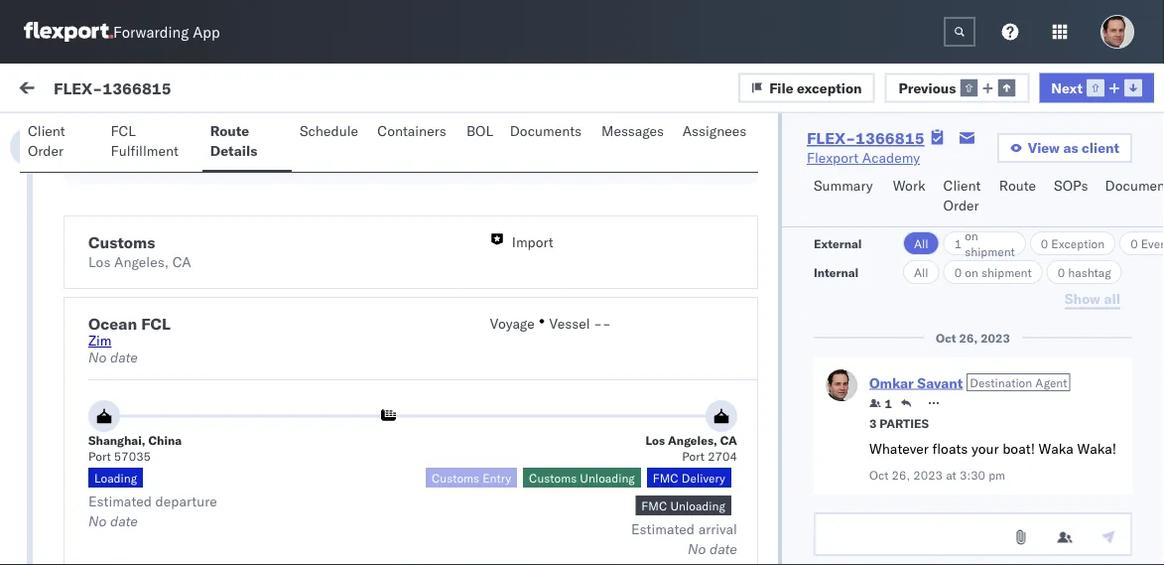 Task type: locate. For each thing, give the bounding box(es) containing it.
china
[[163, 110, 208, 130], [492, 132, 529, 149], [148, 432, 182, 447]]

fmc
[[653, 470, 679, 485], [642, 498, 668, 513]]

1 resize handle column header from the left
[[368, 166, 392, 565]]

file exception button
[[739, 73, 875, 103], [739, 73, 875, 103]]

customs left entry
[[432, 470, 480, 485]]

at
[[947, 467, 957, 482]]

work up road
[[193, 81, 225, 99]]

0 horizontal spatial 2023
[[914, 467, 943, 482]]

1 vertical spatial external
[[814, 236, 862, 251]]

assignees
[[683, 122, 747, 140]]

0 horizontal spatial (0)
[[88, 126, 113, 143]]

2 flex- 458574 from the top
[[908, 489, 1002, 506]]

port inside shanghai, china port 57035 loading estimated departure no date
[[88, 448, 111, 463]]

order for rightmost 'client order' button
[[944, 197, 980, 214]]

0 vertical spatial flex- 458574
[[908, 360, 1002, 377]]

1 vertical spatial your
[[269, 547, 296, 565]]

pm down voyage
[[529, 360, 550, 377]]

on
[[965, 228, 979, 243], [965, 265, 979, 280]]

import inside 'import work' 'button'
[[147, 81, 189, 99]]

2 all button from the top
[[904, 260, 940, 284]]

2023, down customs entry
[[453, 489, 491, 506]]

3 omkar savant from the top
[[96, 453, 185, 471]]

order down related work item/shipment
[[944, 197, 980, 214]]

3:30
[[960, 467, 986, 482]]

1 right | at the top of page
[[346, 81, 355, 99]]

pdt right 2:46
[[553, 241, 579, 258]]

that up delayed. at the bottom
[[191, 488, 217, 505]]

0 vertical spatial pm
[[529, 241, 550, 258]]

0 vertical spatial import
[[147, 81, 189, 99]]

1 vertical spatial omkar savant
[[96, 324, 185, 342]]

shipment down 2271801
[[982, 265, 1032, 280]]

0 for 0 on shipment
[[955, 265, 962, 280]]

omkar savant destination agent
[[870, 374, 1068, 391]]

work
[[57, 76, 108, 104], [954, 172, 980, 187]]

57035
[[114, 448, 151, 463]]

1366815
[[102, 78, 171, 98], [856, 128, 925, 148]]

this
[[239, 398, 263, 416], [166, 547, 189, 565]]

item/shipment
[[983, 172, 1064, 187]]

1 on from the top
[[965, 228, 979, 243]]

0 horizontal spatial port
[[88, 448, 111, 463]]

1 458574 from the top
[[950, 360, 1002, 377]]

1366815 up fcl fulfillment
[[102, 78, 171, 98]]

work right related
[[954, 172, 980, 187]]

1 horizontal spatial 1
[[885, 396, 893, 411]]

view
[[1029, 139, 1060, 156]]

work up external (0)
[[57, 76, 108, 104]]

with
[[209, 398, 236, 416]]

0 vertical spatial your
[[972, 440, 1000, 457]]

whatever floats your boat! waka waka! oct 26, 2023 at 3:30 pm
[[870, 440, 1117, 482]]

0 vertical spatial a
[[104, 398, 112, 416]]

flex- 2271801
[[908, 241, 1010, 258]]

bol
[[467, 122, 494, 140]]

shanghai, china 358 east daming road shanghai, shanghai, shanghai, 200080, china terminal --
[[83, 110, 529, 170]]

1 horizontal spatial work
[[893, 177, 926, 194]]

ca inside los angeles, ca port 2704
[[721, 432, 738, 447]]

3 2023, from the top
[[453, 489, 491, 506]]

angeles, up ocean
[[114, 253, 169, 271]]

external for external
[[814, 236, 862, 251]]

fcl inside fcl fulfillment
[[111, 122, 136, 140]]

on for 0
[[965, 265, 979, 280]]

assignees button
[[675, 113, 759, 172]]

customs
[[88, 232, 155, 252], [432, 470, 480, 485], [529, 470, 577, 485]]

unloading down delivery
[[671, 498, 726, 513]]

200080,
[[433, 132, 489, 149]]

flex- 458574 down oct 26, 2023
[[908, 360, 1002, 377]]

schedule
[[300, 122, 359, 140]]

on down 2271801
[[965, 265, 979, 280]]

all down flex- 2271801
[[914, 265, 929, 280]]

angeles, inside the customs los angeles, ca
[[114, 253, 169, 271]]

1 horizontal spatial this
[[239, 398, 263, 416]]

your up "pm" at the right bottom
[[972, 440, 1000, 457]]

pdt down vessel
[[553, 360, 579, 377]]

1 vertical spatial unloading
[[671, 498, 726, 513]]

2 vertical spatial date
[[710, 540, 738, 558]]

agent
[[1036, 375, 1068, 390]]

order
[[28, 142, 64, 159], [944, 197, 980, 214]]

a down with
[[230, 418, 237, 435]]

1 all button from the top
[[904, 231, 940, 255]]

1 horizontal spatial client order button
[[936, 168, 992, 226]]

angeles,
[[114, 253, 169, 271], [668, 432, 718, 447]]

fmc for fmc unloading
[[642, 498, 668, 513]]

0 vertical spatial exception:
[[63, 249, 133, 267]]

all button down flex- 2271801
[[904, 260, 940, 284]]

no down are
[[88, 512, 107, 530]]

external inside button
[[32, 126, 84, 143]]

2:45 down entry
[[495, 489, 525, 506]]

None text field
[[944, 17, 976, 47]]

shipment up the 0 on shipment
[[965, 244, 1016, 259]]

flex- 458574 down at
[[908, 489, 1002, 506]]

flexport
[[807, 149, 859, 166]]

1 exception: from the top
[[63, 249, 133, 267]]

1 horizontal spatial 1366815
[[856, 128, 925, 148]]

2 resize handle column header from the left
[[622, 166, 646, 565]]

sops
[[1055, 177, 1089, 194]]

0 vertical spatial internal
[[133, 126, 182, 143]]

1 horizontal spatial flex-1366815
[[807, 128, 925, 148]]

customs for customs los angeles, ca
[[88, 232, 155, 252]]

0
[[1041, 236, 1049, 251], [1131, 236, 1139, 251], [955, 265, 962, 280], [1058, 265, 1066, 280]]

that
[[191, 488, 217, 505], [137, 547, 162, 565]]

0 left exception
[[1041, 236, 1049, 251]]

date down ocean
[[110, 349, 138, 366]]

0 down flex- 2271801
[[955, 265, 962, 280]]

0 vertical spatial this
[[239, 398, 263, 416]]

unloading
[[60, 527, 122, 545]]

3
[[870, 416, 877, 430]]

work inside 'import work' 'button'
[[193, 81, 225, 99]]

unloading for fmc unloading
[[671, 498, 726, 513]]

1 up 3 parties button
[[885, 396, 893, 411]]

pm right 2:46
[[529, 241, 550, 258]]

ca inside the customs los angeles, ca
[[172, 253, 191, 271]]

1 inside 1 on shipment
[[955, 236, 962, 251]]

we are notifying you that devan has been delayed. unloading cargo please note that this may impact your shipment's
[[60, 488, 368, 565]]

fmc delivery
[[653, 470, 726, 485]]

date inside shanghai, china port 57035 loading estimated departure no date
[[110, 512, 138, 530]]

2 exception: from the top
[[63, 358, 133, 376]]

2 vertical spatial 2023,
[[453, 489, 491, 506]]

0 vertical spatial 2:45
[[495, 360, 525, 377]]

all button down work button at the top right
[[904, 231, 940, 255]]

1 all from the top
[[914, 236, 929, 251]]

estimated down fmc unloading
[[632, 520, 695, 538]]

0 vertical spatial pdt
[[553, 241, 579, 258]]

and
[[182, 398, 205, 416]]

1 up the 0 on shipment
[[955, 236, 962, 251]]

client order button
[[20, 113, 103, 172], [936, 168, 992, 226]]

1 vertical spatial pdt
[[553, 360, 579, 377]]

2 on from the top
[[965, 265, 979, 280]]

1 vertical spatial 1366815
[[856, 128, 925, 148]]

0 horizontal spatial customs
[[88, 232, 155, 252]]

fcl right "358"
[[111, 122, 136, 140]]

a right the is
[[104, 398, 112, 416]]

details
[[210, 142, 257, 159]]

lucrative
[[241, 418, 295, 435]]

devan
[[215, 358, 256, 376]]

1 horizontal spatial unloading
[[671, 498, 726, 513]]

0 horizontal spatial estimated
[[88, 493, 152, 510]]

0 vertical spatial 2023
[[981, 330, 1011, 345]]

2 oct 26, 2023, 2:45 pm pdt from the top
[[401, 489, 579, 506]]

external down summary button
[[814, 236, 862, 251]]

savant up parties
[[918, 374, 963, 391]]

external for external (0)
[[32, 126, 84, 143]]

client order right work button at the top right
[[944, 177, 981, 214]]

all button for 0
[[904, 260, 940, 284]]

(0) for external (0)
[[88, 126, 113, 143]]

port up fmc delivery
[[683, 448, 705, 463]]

exception: for exception: warehouse devan delay
[[63, 358, 133, 376]]

all down work button at the top right
[[914, 236, 929, 251]]

fcl right ocean
[[141, 314, 171, 334]]

message list button
[[223, 117, 325, 156]]

resize handle column header for related work item/shipment
[[1129, 166, 1153, 565]]

0 hashtag
[[1058, 265, 1112, 280]]

all button for 1
[[904, 231, 940, 255]]

0 vertical spatial date
[[110, 349, 138, 366]]

1 vertical spatial client
[[944, 177, 981, 194]]

resize handle column header for message
[[368, 166, 392, 565]]

1 horizontal spatial internal
[[814, 265, 859, 280]]

1 vertical spatial date
[[110, 512, 138, 530]]

message for message
[[62, 172, 109, 187]]

0 horizontal spatial flex-1366815
[[54, 78, 171, 98]]

2 vertical spatial no
[[688, 540, 706, 558]]

0 vertical spatial client
[[28, 122, 65, 140]]

4 resize handle column header from the left
[[1129, 166, 1153, 565]]

1 horizontal spatial port
[[683, 448, 705, 463]]

1 flex- 458574 from the top
[[908, 360, 1002, 377]]

shipment for 1 on shipment
[[965, 244, 1016, 259]]

ca
[[172, 253, 191, 271], [721, 432, 738, 447]]

2 vertical spatial china
[[148, 432, 182, 447]]

0 vertical spatial client order
[[28, 122, 65, 159]]

customs right entry
[[529, 470, 577, 485]]

this up lucrative
[[239, 398, 263, 416]]

work button
[[885, 168, 936, 226]]

3 parties button
[[870, 414, 929, 431]]

2 vertical spatial pm
[[529, 489, 550, 506]]

date down notifying
[[110, 512, 138, 530]]

that down cargo at the left of page
[[137, 547, 162, 565]]

1 vertical spatial shipment
[[982, 265, 1032, 280]]

los up fmc delivery
[[646, 432, 665, 447]]

1 horizontal spatial external
[[814, 236, 862, 251]]

exception: up ocean
[[63, 249, 133, 267]]

1 horizontal spatial los
[[646, 432, 665, 447]]

0 vertical spatial order
[[28, 142, 64, 159]]

china right 200080,
[[492, 132, 529, 149]]

0 horizontal spatial work
[[57, 76, 108, 104]]

los inside los angeles, ca port 2704
[[646, 432, 665, 447]]

0 for 0 exception
[[1041, 236, 1049, 251]]

flex- 458574
[[908, 360, 1002, 377], [908, 489, 1002, 506]]

resize handle column header
[[368, 166, 392, 565], [622, 166, 646, 565], [876, 166, 899, 565], [1129, 166, 1153, 565]]

date inside estimated arrival no date
[[710, 540, 738, 558]]

china down deal
[[148, 432, 182, 447]]

1366815 up academy
[[856, 128, 925, 148]]

resize handle column header for time
[[622, 166, 646, 565]]

date down "arrival"
[[710, 540, 738, 558]]

fcl
[[111, 122, 136, 140], [141, 314, 171, 334]]

internal inside the internal (0) button
[[133, 126, 182, 143]]

savant up the unknown on the left top of page
[[142, 215, 185, 232]]

1 vertical spatial 1
[[955, 236, 962, 251]]

client order button up 1 on shipment
[[936, 168, 992, 226]]

3 resize handle column header from the left
[[876, 166, 899, 565]]

0 horizontal spatial internal
[[133, 126, 182, 143]]

next
[[1052, 79, 1083, 96]]

estimated
[[88, 493, 152, 510], [632, 520, 695, 538]]

client down my
[[28, 122, 65, 140]]

0 left hashtag
[[1058, 265, 1066, 280]]

1 vertical spatial los
[[646, 432, 665, 447]]

1 horizontal spatial client
[[944, 177, 981, 194]]

customs inside the customs los angeles, ca
[[88, 232, 155, 252]]

| 1 filter applied filtered by:
[[338, 81, 514, 99]]

fmc for fmc delivery
[[653, 470, 679, 485]]

oct 26, 2023, 2:45 pm pdt down entry
[[401, 489, 579, 506]]

oct 26, 2023, 2:45 pm pdt
[[401, 360, 579, 377], [401, 489, 579, 506]]

internal
[[133, 126, 182, 143], [814, 265, 859, 280]]

this inside this is a great deal and with this contract established, we will create a lucrative partnership.
[[239, 398, 263, 416]]

client for rightmost 'client order' button
[[944, 177, 981, 194]]

1 2023, from the top
[[453, 241, 491, 258]]

route down view
[[1000, 177, 1037, 194]]

message inside the message list button
[[231, 126, 289, 143]]

1 vertical spatial 2:45
[[495, 489, 525, 506]]

1 vertical spatial client order
[[944, 177, 981, 214]]

2 vertical spatial pdt
[[553, 489, 579, 506]]

2 pm from the top
[[529, 360, 550, 377]]

0 for 0 even
[[1131, 236, 1139, 251]]

boat!
[[1003, 440, 1036, 457]]

pm down customs unloading in the bottom of the page
[[529, 489, 550, 506]]

work for related
[[954, 172, 980, 187]]

internal for internal
[[814, 265, 859, 280]]

los up ocean
[[88, 253, 111, 271]]

client right work button at the top right
[[944, 177, 981, 194]]

1 vertical spatial fmc
[[642, 498, 668, 513]]

(0)
[[88, 126, 113, 143], [185, 126, 211, 143]]

0 vertical spatial route
[[210, 122, 249, 140]]

1 vertical spatial fcl
[[141, 314, 171, 334]]

work down academy
[[893, 177, 926, 194]]

date
[[110, 349, 138, 366], [110, 512, 138, 530], [710, 540, 738, 558]]

2 port from the left
[[683, 448, 705, 463]]

1 vertical spatial 2023,
[[453, 360, 491, 377]]

1 vertical spatial all button
[[904, 260, 940, 284]]

import up voyage
[[512, 233, 554, 251]]

fmc up fmc unloading
[[653, 470, 679, 485]]

this inside "we are notifying you that devan has been delayed. unloading cargo please note that this may impact your shipment's"
[[166, 547, 189, 565]]

0 vertical spatial that
[[191, 488, 217, 505]]

0 vertical spatial no
[[88, 349, 107, 366]]

1 vertical spatial a
[[230, 418, 237, 435]]

on up the 0 on shipment
[[965, 228, 979, 243]]

order left "358"
[[28, 142, 64, 159]]

0 vertical spatial fcl
[[111, 122, 136, 140]]

los inside the customs los angeles, ca
[[88, 253, 111, 271]]

1 horizontal spatial client order
[[944, 177, 981, 214]]

358
[[83, 132, 109, 149]]

1 pdt from the top
[[553, 241, 579, 258]]

unloading left fmc delivery
[[580, 470, 635, 485]]

1 vertical spatial import
[[512, 233, 554, 251]]

2023, left 2:46
[[453, 241, 491, 258]]

fulfillment
[[111, 142, 179, 159]]

client order for left 'client order' button
[[28, 122, 65, 159]]

flex- right my
[[54, 78, 102, 98]]

None text field
[[814, 512, 1133, 556]]

no inside 'ocean fcl zim no date'
[[88, 349, 107, 366]]

1 horizontal spatial fcl
[[141, 314, 171, 334]]

port
[[88, 448, 111, 463], [683, 448, 705, 463]]

0 horizontal spatial your
[[269, 547, 296, 565]]

savant
[[142, 215, 185, 232], [142, 324, 185, 342], [918, 374, 963, 391], [142, 453, 185, 471]]

port up loading
[[88, 448, 111, 463]]

2 458574 from the top
[[950, 489, 1002, 506]]

route inside the "route details"
[[210, 122, 249, 140]]

omkar savant for unknown
[[96, 215, 185, 232]]

1 vertical spatial work
[[893, 177, 926, 194]]

458574 down oct 26, 2023
[[950, 360, 1002, 377]]

message list
[[231, 126, 317, 143]]

1 vertical spatial pm
[[529, 360, 550, 377]]

is
[[90, 398, 101, 416]]

on inside 1 on shipment
[[965, 228, 979, 243]]

client
[[1082, 139, 1120, 156]]

pdt down customs unloading in the bottom of the page
[[553, 489, 579, 506]]

1 vertical spatial that
[[137, 547, 162, 565]]

2023, down voyage
[[453, 360, 491, 377]]

2 all from the top
[[914, 265, 929, 280]]

summary button
[[806, 168, 885, 226]]

2 horizontal spatial customs
[[529, 470, 577, 485]]

my
[[20, 76, 51, 104]]

file exception
[[770, 79, 862, 96]]

work for my
[[57, 76, 108, 104]]

are
[[83, 488, 103, 505]]

client order button down my work
[[20, 113, 103, 172]]

1 vertical spatial ca
[[721, 432, 738, 447]]

route up details
[[210, 122, 249, 140]]

1 vertical spatial on
[[965, 265, 979, 280]]

1 inside button
[[885, 396, 893, 411]]

1 horizontal spatial work
[[954, 172, 980, 187]]

estimated inside shanghai, china port 57035 loading estimated departure no date
[[88, 493, 152, 510]]

no down ocean
[[88, 349, 107, 366]]

0 vertical spatial omkar savant
[[96, 215, 185, 232]]

route for route
[[1000, 177, 1037, 194]]

1 (0) from the left
[[88, 126, 113, 143]]

0 vertical spatial oct 26, 2023, 2:45 pm pdt
[[401, 360, 579, 377]]

flex-1366815 up "east"
[[54, 78, 171, 98]]

port inside los angeles, ca port 2704
[[683, 448, 705, 463]]

1 horizontal spatial a
[[230, 418, 237, 435]]

exception
[[1052, 236, 1105, 251]]

containers
[[378, 122, 447, 140]]

1 port from the left
[[88, 448, 111, 463]]

0 vertical spatial flex-1366815
[[54, 78, 171, 98]]

this left may
[[166, 547, 189, 565]]

loading
[[94, 470, 137, 485]]

0 horizontal spatial client
[[28, 122, 65, 140]]

applied
[[391, 81, 438, 99]]

route details
[[210, 122, 257, 159]]

this
[[60, 398, 86, 416]]

1 horizontal spatial your
[[972, 440, 1000, 457]]

filter
[[358, 81, 388, 99]]

external
[[32, 126, 84, 143], [814, 236, 862, 251]]

0 horizontal spatial that
[[137, 547, 162, 565]]

1 vertical spatial 2023
[[914, 467, 943, 482]]

1 vertical spatial this
[[166, 547, 189, 565]]

3 pm from the top
[[529, 489, 550, 506]]

oct 26, 2023, 2:45 pm pdt down voyage
[[401, 360, 579, 377]]

import for import work
[[147, 81, 189, 99]]

2023 up "destination"
[[981, 330, 1011, 345]]

0 for 0 hashtag
[[1058, 265, 1066, 280]]

3 pdt from the top
[[553, 489, 579, 506]]

your right "impact"
[[269, 547, 296, 565]]

2023 left at
[[914, 467, 943, 482]]

customs for customs unloading
[[529, 470, 577, 485]]

flex-1366815 up flexport academy at the top right
[[807, 128, 925, 148]]

omkar up exception: unknown at left
[[96, 215, 138, 232]]

0 vertical spatial work
[[57, 76, 108, 104]]

delay
[[260, 358, 297, 376]]

angeles, up 2704
[[668, 432, 718, 447]]

devan
[[60, 507, 97, 525]]

26, inside whatever floats your boat! waka waka! oct 26, 2023 at 3:30 pm
[[892, 467, 911, 482]]

0 horizontal spatial work
[[193, 81, 225, 99]]

all for 0
[[914, 265, 929, 280]]

oct 26, 2023, 2:46 pm pdt
[[401, 241, 579, 258]]

2023
[[981, 330, 1011, 345], [914, 467, 943, 482]]

client order left "358"
[[28, 122, 65, 159]]

1 vertical spatial 458574
[[950, 489, 1002, 506]]

0 vertical spatial 2023,
[[453, 241, 491, 258]]

0 vertical spatial on
[[965, 228, 979, 243]]

china inside shanghai, china port 57035 loading estimated departure no date
[[148, 432, 182, 447]]

please
[[60, 547, 101, 565]]

1 vertical spatial internal
[[814, 265, 859, 280]]

1 omkar savant from the top
[[96, 215, 185, 232]]

458574 down 3:30
[[950, 489, 1002, 506]]

(0) for internal (0)
[[185, 126, 211, 143]]

china up the daming
[[163, 110, 208, 130]]

2 horizontal spatial 1
[[955, 236, 962, 251]]

shipment inside 1 on shipment
[[965, 244, 1016, 259]]

2 (0) from the left
[[185, 126, 211, 143]]

1 horizontal spatial estimated
[[632, 520, 695, 538]]

omkar savant up warehouse
[[96, 324, 185, 342]]

2:45 down voyage
[[495, 360, 525, 377]]

los angeles, ca port 2704
[[646, 432, 738, 463]]

1 pm from the top
[[529, 241, 550, 258]]

flex-1366815 link
[[807, 128, 925, 148]]

0 left even
[[1131, 236, 1139, 251]]

customs down terminal
[[88, 232, 155, 252]]

0 horizontal spatial unloading
[[580, 470, 635, 485]]

0 horizontal spatial message
[[62, 172, 109, 187]]

category
[[656, 172, 704, 187]]

1 vertical spatial angeles,
[[668, 432, 718, 447]]

no down "arrival"
[[688, 540, 706, 558]]

external down my work
[[32, 126, 84, 143]]

related work item/shipment
[[909, 172, 1064, 187]]

2 vertical spatial omkar savant
[[96, 453, 185, 471]]

0 horizontal spatial ca
[[172, 253, 191, 271]]

0 vertical spatial angeles,
[[114, 253, 169, 271]]



Task type: describe. For each thing, give the bounding box(es) containing it.
great
[[115, 398, 148, 416]]

1 on shipment
[[955, 228, 1016, 259]]

china for shanghai, china 358 east daming road shanghai, shanghai, shanghai, 200080, china terminal --
[[163, 110, 208, 130]]

been
[[127, 507, 158, 525]]

east
[[113, 132, 141, 149]]

1 vertical spatial china
[[492, 132, 529, 149]]

zim link
[[88, 332, 112, 349]]

file
[[770, 79, 794, 96]]

0 horizontal spatial 1366815
[[102, 78, 171, 98]]

external (0) button
[[24, 117, 125, 156]]

road
[[196, 132, 229, 149]]

oct inside whatever floats your boat! waka waka! oct 26, 2023 at 3:30 pm
[[870, 467, 889, 482]]

messages
[[602, 122, 664, 140]]

2023, for exception: unknown
[[453, 241, 491, 258]]

internal for internal (0)
[[133, 126, 182, 143]]

academy
[[863, 149, 921, 166]]

fcl fulfillment button
[[103, 113, 202, 172]]

app
[[193, 22, 220, 41]]

shanghai, inside shanghai, china port 57035 loading estimated departure no date
[[88, 432, 145, 447]]

delayed.
[[162, 507, 215, 525]]

messages button
[[594, 113, 675, 172]]

3 parties
[[870, 416, 929, 430]]

arrival
[[699, 520, 738, 538]]

client order for rightmost 'client order' button
[[944, 177, 981, 214]]

bol button
[[459, 113, 502, 172]]

all for 1
[[914, 236, 929, 251]]

unloading for customs unloading
[[580, 470, 635, 485]]

order for left 'client order' button
[[28, 142, 64, 159]]

time
[[402, 172, 428, 187]]

estimated inside estimated arrival no date
[[632, 520, 695, 538]]

by:
[[495, 81, 514, 99]]

forwarding app link
[[24, 22, 220, 42]]

waka
[[1039, 440, 1074, 457]]

containers button
[[370, 113, 459, 172]]

2271801
[[950, 241, 1010, 258]]

omkar savant for are
[[96, 453, 185, 471]]

documents button
[[502, 113, 594, 172]]

work inside work button
[[893, 177, 926, 194]]

even
[[1142, 236, 1165, 251]]

will
[[162, 418, 183, 435]]

1 2:45 from the top
[[495, 360, 525, 377]]

ocean fcl zim no date
[[88, 314, 171, 366]]

no inside estimated arrival no date
[[688, 540, 706, 558]]

note
[[105, 547, 133, 565]]

date inside 'ocean fcl zim no date'
[[110, 349, 138, 366]]

2 pdt from the top
[[553, 360, 579, 377]]

on for 1
[[965, 228, 979, 243]]

exception: unknown
[[63, 249, 199, 267]]

2704
[[708, 448, 738, 463]]

as
[[1064, 139, 1079, 156]]

warehouse
[[137, 358, 211, 376]]

entry
[[483, 470, 511, 485]]

shanghai, china port 57035 loading estimated departure no date
[[88, 432, 217, 530]]

contract
[[267, 398, 319, 416]]

omkar up 1 button
[[870, 374, 914, 391]]

savant up warehouse
[[142, 324, 185, 342]]

customs for customs entry
[[432, 470, 480, 485]]

no inside shanghai, china port 57035 loading estimated departure no date
[[88, 512, 107, 530]]

waka!
[[1078, 440, 1117, 457]]

parties
[[880, 416, 929, 430]]

pm for notifying
[[529, 489, 550, 506]]

hashtag
[[1069, 265, 1112, 280]]

customs entry
[[432, 470, 511, 485]]

unknown
[[137, 249, 199, 267]]

external (0)
[[32, 126, 113, 143]]

omkar up notifying
[[96, 453, 138, 471]]

related
[[909, 172, 951, 187]]

1 for 1
[[885, 396, 893, 411]]

0 even
[[1131, 236, 1165, 251]]

0 horizontal spatial a
[[104, 398, 112, 416]]

2 omkar savant from the top
[[96, 324, 185, 342]]

pm for exception: unknown
[[529, 241, 550, 258]]

view as client
[[1029, 139, 1120, 156]]

1 oct 26, 2023, 2:45 pm pdt from the top
[[401, 360, 579, 377]]

documen button
[[1098, 168, 1165, 226]]

forwarding app
[[113, 22, 220, 41]]

angeles, inside los angeles, ca port 2704
[[668, 432, 718, 447]]

0 exception
[[1041, 236, 1105, 251]]

omkar up warehouse
[[96, 324, 138, 342]]

has
[[101, 507, 123, 525]]

your inside whatever floats your boat! waka waka! oct 26, 2023 at 3:30 pm
[[972, 440, 1000, 457]]

sops button
[[1047, 168, 1098, 226]]

shipment for 0 on shipment
[[982, 265, 1032, 280]]

ocean
[[88, 314, 137, 334]]

route for route details
[[210, 122, 249, 140]]

partnership.
[[60, 438, 137, 455]]

delivery
[[682, 470, 726, 485]]

client for left 'client order' button
[[28, 122, 65, 140]]

pdt for notifying
[[553, 489, 579, 506]]

1 horizontal spatial 2023
[[981, 330, 1011, 345]]

0 vertical spatial 1
[[346, 81, 355, 99]]

route button
[[992, 168, 1047, 226]]

internal (0)
[[133, 126, 211, 143]]

resize handle column header for category
[[876, 166, 899, 565]]

pdt for exception: unknown
[[553, 241, 579, 258]]

pm
[[989, 467, 1006, 482]]

1 button
[[870, 395, 893, 411]]

1 for 1 on shipment
[[955, 236, 962, 251]]

2023 inside whatever floats your boat! waka waka! oct 26, 2023 at 3:30 pm
[[914, 467, 943, 482]]

my work
[[20, 76, 108, 104]]

flex- up flexport
[[807, 128, 856, 148]]

route details button
[[202, 113, 292, 172]]

your inside "we are notifying you that devan has been delayed. unloading cargo please note that this may impact your shipment's"
[[269, 547, 296, 565]]

daming
[[144, 132, 193, 149]]

whatever
[[870, 440, 929, 457]]

import for import
[[512, 233, 554, 251]]

china for shanghai, china port 57035 loading estimated departure no date
[[148, 432, 182, 447]]

flex- down at
[[908, 489, 950, 506]]

may
[[193, 547, 219, 565]]

0 horizontal spatial client order button
[[20, 113, 103, 172]]

2 2:45 from the top
[[495, 489, 525, 506]]

message for message list
[[231, 126, 289, 143]]

2023, for notifying
[[453, 489, 491, 506]]

flexport. image
[[24, 22, 113, 42]]

view as client button
[[998, 133, 1133, 163]]

previous button
[[885, 73, 1030, 103]]

1 horizontal spatial that
[[191, 488, 217, 505]]

exception: for exception: unknown
[[63, 249, 133, 267]]

fcl inside 'ocean fcl zim no date'
[[141, 314, 171, 334]]

import work button
[[139, 64, 233, 117]]

we
[[141, 418, 158, 435]]

oct 26, 2023
[[936, 330, 1011, 345]]

2 2023, from the top
[[453, 360, 491, 377]]

notifying
[[107, 488, 162, 505]]

flex- down oct 26, 2023
[[908, 360, 950, 377]]

flex- down work button at the top right
[[908, 241, 950, 258]]

schedule button
[[292, 113, 370, 172]]

fmc unloading
[[642, 498, 726, 513]]

savant down will
[[142, 453, 185, 471]]



Task type: vqa. For each thing, say whether or not it's contained in the screenshot.
status : ready for work, blocked, in progress
no



